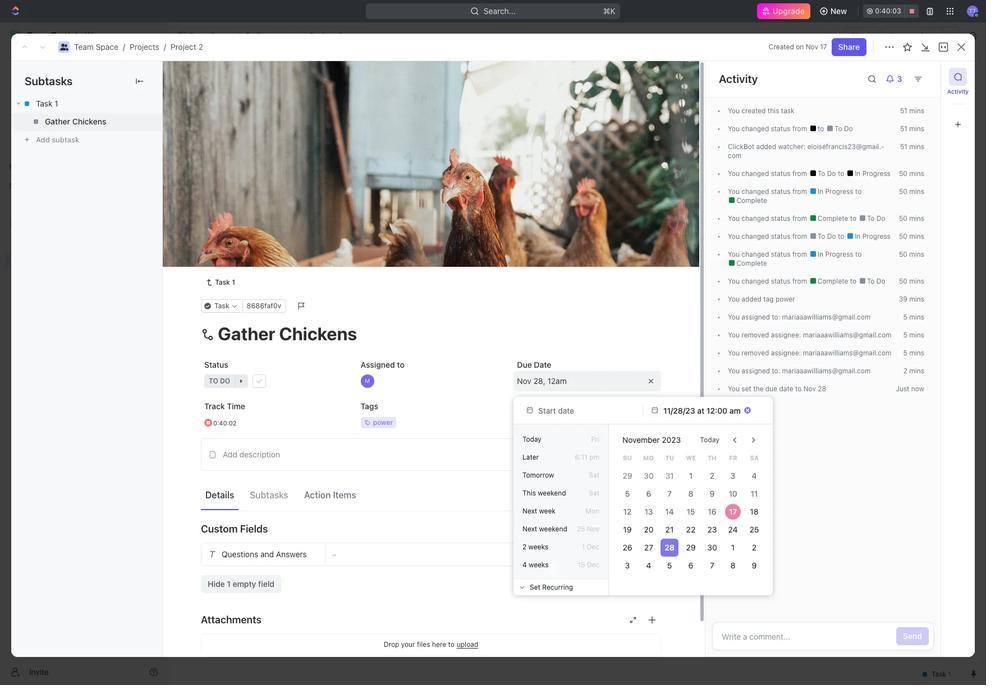 Task type: describe. For each thing, give the bounding box(es) containing it.
6 status from the top
[[771, 250, 791, 259]]

0 horizontal spatial 12
[[548, 376, 556, 386]]

1 vertical spatial 29
[[686, 543, 696, 553]]

sidebar navigation
[[0, 22, 168, 686]]

3 5 mins from the top
[[903, 349, 924, 358]]

1 vertical spatial task 1
[[226, 195, 249, 205]]

1 horizontal spatial task 1 link
[[201, 276, 240, 289]]

0 horizontal spatial 17
[[729, 507, 737, 517]]

2 vertical spatial task 1
[[215, 278, 235, 287]]

2 5 mins from the top
[[903, 331, 924, 340]]

Edit task name text field
[[201, 323, 661, 344]]

customize
[[891, 104, 930, 113]]

now
[[911, 385, 924, 393]]

tree inside "sidebar" navigation
[[4, 195, 163, 347]]

add down "task 2"
[[226, 234, 241, 243]]

send
[[903, 632, 922, 642]]

weekend for this weekend
[[538, 489, 566, 498]]

next for next weekend
[[523, 525, 537, 534]]

0 horizontal spatial projects
[[130, 42, 159, 52]]

hide for hide
[[583, 131, 598, 140]]

task
[[781, 107, 795, 115]]

2 you removed assignee: mariaaawilliams@gmail.com from the top
[[728, 349, 892, 358]]

11 you from the top
[[728, 331, 740, 340]]

november 2023
[[623, 436, 681, 445]]

4 status from the top
[[771, 214, 791, 223]]

2 status from the top
[[771, 170, 791, 178]]

39 mins
[[899, 295, 924, 304]]

custom
[[201, 524, 238, 536]]

favorites
[[9, 163, 39, 171]]

action items button
[[300, 486, 361, 506]]

you set the due date to nov 28
[[728, 385, 826, 393]]

6 you from the top
[[728, 232, 740, 241]]

action
[[304, 491, 331, 501]]

1 button for 2
[[252, 214, 268, 225]]

1 changed status from from the top
[[740, 125, 809, 133]]

track
[[204, 402, 225, 411]]

subtasks button
[[245, 486, 293, 506]]

1 horizontal spatial team space link
[[175, 29, 236, 43]]

space for team space
[[210, 31, 233, 40]]

assigned for 5 mins
[[742, 313, 770, 322]]

0:40:03
[[875, 7, 901, 15]]

8 you from the top
[[728, 277, 740, 286]]

su
[[623, 455, 632, 462]]

1 horizontal spatial 17
[[820, 43, 827, 51]]

25 for 25
[[750, 525, 759, 535]]

13
[[644, 507, 653, 517]]

attachments button
[[201, 607, 661, 634]]

1 vertical spatial added
[[742, 295, 762, 304]]

automations button
[[884, 28, 942, 44]]

5 status from the top
[[771, 232, 791, 241]]

,
[[543, 376, 545, 386]]

created
[[742, 107, 766, 115]]

6 from from the top
[[793, 250, 807, 259]]

invite
[[29, 668, 49, 677]]

watcher:
[[778, 143, 806, 151]]

1 horizontal spatial 8
[[731, 561, 736, 571]]

hide button
[[578, 129, 602, 143]]

4 changed from the top
[[742, 214, 769, 223]]

space for team space / projects / project 2
[[96, 42, 118, 52]]

Due date text field
[[663, 406, 741, 416]]

8686faf0v button
[[242, 300, 286, 313]]

just now
[[896, 385, 924, 393]]

status
[[204, 360, 228, 370]]

1 changed from the top
[[742, 125, 769, 133]]

4 50 from the top
[[899, 232, 908, 241]]

15 for 15 dec
[[578, 561, 585, 570]]

2 horizontal spatial add task button
[[898, 68, 946, 86]]

this
[[768, 107, 779, 115]]

Search tasks... text field
[[846, 127, 959, 144]]

24
[[729, 525, 738, 535]]

3 mins from the top
[[909, 143, 924, 151]]

9 mins from the top
[[909, 277, 924, 286]]

0 horizontal spatial subtasks
[[25, 75, 73, 88]]

eloisefrancis23@gmail. com
[[728, 143, 884, 160]]

1 status from the top
[[771, 125, 791, 133]]

6:11 pm
[[575, 454, 599, 462]]

1 horizontal spatial 12
[[623, 507, 632, 517]]

th
[[708, 455, 717, 462]]

custom fields element
[[201, 543, 661, 594]]

13 mins from the top
[[909, 349, 924, 358]]

pm
[[590, 454, 599, 462]]

to inside the drop your files here to upload
[[448, 641, 455, 649]]

14 mins from the top
[[909, 367, 924, 376]]

home link
[[4, 54, 163, 72]]

nov down 'mon'
[[587, 525, 599, 534]]

field
[[258, 580, 274, 589]]

table
[[341, 104, 360, 113]]

assigned to
[[361, 360, 405, 370]]

next weekend
[[523, 525, 567, 534]]

2 weeks
[[523, 543, 548, 552]]

2 vertical spatial project
[[195, 67, 245, 85]]

and
[[260, 550, 274, 559]]

calendar
[[286, 104, 320, 113]]

am
[[556, 376, 567, 386]]

task sidebar navigation tab list
[[946, 68, 971, 134]]

1 horizontal spatial 28
[[665, 543, 675, 553]]

1 vertical spatial project
[[171, 42, 196, 52]]

1 dec
[[582, 543, 599, 552]]

list
[[252, 104, 266, 113]]

1 51 mins from the top
[[900, 107, 924, 115]]

12 you from the top
[[728, 349, 740, 358]]

week
[[539, 507, 556, 516]]

weeks for 2 weeks
[[529, 543, 548, 552]]

5 changed from the top
[[742, 232, 769, 241]]

gather
[[45, 117, 70, 126]]

2 changed status from from the top
[[740, 170, 809, 178]]

1 horizontal spatial projects link
[[242, 29, 289, 43]]

due
[[517, 360, 532, 370]]

0 horizontal spatial 9
[[710, 489, 715, 499]]

2 inside task sidebar content section
[[904, 367, 908, 376]]

details button
[[201, 486, 239, 506]]

gantt
[[381, 104, 402, 113]]

nov 28 , 12 am
[[517, 376, 567, 386]]

eloisefrancis23@gmail.
[[808, 143, 884, 151]]

you added tag power
[[728, 295, 795, 304]]

6 50 from the top
[[899, 277, 908, 286]]

0 vertical spatial 3
[[731, 472, 736, 481]]

6 mins from the top
[[909, 214, 924, 223]]

Start date text field
[[538, 406, 631, 416]]

add task for the leftmost add task button
[[226, 234, 259, 243]]

fri
[[591, 436, 599, 444]]

1 horizontal spatial 6
[[689, 561, 693, 571]]

custom fields
[[201, 524, 268, 536]]

14 you from the top
[[728, 385, 740, 393]]

0 horizontal spatial project 2 link
[[171, 42, 203, 52]]

chickens
[[72, 117, 106, 126]]

1 horizontal spatial project 2 link
[[296, 29, 346, 43]]

1 vertical spatial 9
[[752, 561, 757, 571]]

0 horizontal spatial 4
[[523, 561, 527, 570]]

assignees
[[468, 131, 501, 140]]

1 mins from the top
[[909, 107, 924, 115]]

6 changed from the top
[[742, 250, 769, 259]]

weeks for 4 weeks
[[529, 561, 549, 570]]

3 you from the top
[[728, 170, 740, 178]]

you assigned to: mariaaawilliams@gmail.com for 2 mins
[[728, 367, 871, 376]]

0 horizontal spatial team space link
[[74, 42, 118, 52]]

6 changed status from from the top
[[740, 250, 809, 259]]

user group image for the rightmost the team space link
[[178, 33, 185, 39]]

assignees button
[[454, 129, 506, 143]]

added watcher:
[[754, 143, 808, 151]]

1 from from the top
[[793, 125, 807, 133]]

1 horizontal spatial add task button
[[288, 156, 336, 170]]

51 mins for changed status from
[[900, 125, 924, 133]]

this
[[523, 489, 536, 498]]

3 changed status from from the top
[[740, 187, 809, 196]]

7 you from the top
[[728, 250, 740, 259]]

sa
[[750, 455, 759, 462]]

1 50 mins from the top
[[899, 170, 924, 178]]

tag
[[764, 295, 774, 304]]

set
[[742, 385, 752, 393]]

3 changed from the top
[[742, 187, 769, 196]]

0 vertical spatial 30
[[644, 472, 653, 481]]

here
[[432, 641, 446, 649]]

20
[[644, 525, 653, 535]]

0 horizontal spatial 29
[[623, 472, 632, 481]]

assigned for 2 mins
[[742, 367, 770, 376]]

add down calendar link
[[302, 158, 314, 167]]

list link
[[250, 101, 266, 116]]

dashboards
[[27, 116, 71, 125]]

mo
[[643, 455, 654, 462]]

0 horizontal spatial projects link
[[130, 42, 159, 52]]

2 removed from the top
[[742, 349, 769, 358]]

next week
[[523, 507, 556, 516]]

0:40:03 button
[[863, 4, 919, 18]]

drop your files here to upload
[[384, 641, 478, 649]]

automations
[[890, 31, 937, 40]]

gantt link
[[379, 101, 402, 116]]

answers
[[276, 550, 307, 559]]

1 vertical spatial add task
[[302, 158, 331, 167]]

later
[[523, 454, 539, 462]]

2 horizontal spatial 4
[[752, 472, 757, 481]]

activity inside task sidebar navigation tab list
[[947, 88, 969, 95]]

19
[[623, 525, 632, 535]]

25 for 25 nov
[[577, 525, 585, 534]]

inbox link
[[4, 74, 163, 91]]

0 horizontal spatial 7
[[668, 489, 672, 499]]

details
[[205, 491, 234, 501]]

0 vertical spatial share
[[851, 31, 873, 40]]

nov inside task sidebar content section
[[804, 385, 816, 393]]

5 changed status from from the top
[[740, 232, 809, 241]]

⌘k
[[603, 6, 616, 16]]

board
[[209, 104, 231, 113]]

0 vertical spatial task 1 link
[[11, 95, 162, 113]]

0 horizontal spatial add task button
[[221, 232, 264, 246]]



Task type: locate. For each thing, give the bounding box(es) containing it.
0 vertical spatial task 1
[[36, 99, 58, 108]]

1 horizontal spatial 25
[[750, 525, 759, 535]]

2023
[[662, 436, 681, 445]]

7 from from the top
[[793, 277, 807, 286]]

nov down due
[[517, 376, 531, 386]]

1 horizontal spatial 3
[[731, 472, 736, 481]]

1 vertical spatial you removed assignee: mariaaawilliams@gmail.com
[[728, 349, 892, 358]]

favorites button
[[4, 161, 43, 174]]

dec down 1 dec in the bottom of the page
[[587, 561, 599, 570]]

5 you from the top
[[728, 214, 740, 223]]

25 down 18
[[750, 525, 759, 535]]

2 dec from the top
[[587, 561, 599, 570]]

25 nov
[[577, 525, 599, 534]]

to: for 5 mins
[[772, 313, 780, 322]]

1 horizontal spatial today
[[700, 436, 720, 445]]

dec for 15 dec
[[587, 561, 599, 570]]

1 button
[[251, 194, 267, 205], [252, 214, 268, 225]]

17 right on
[[820, 43, 827, 51]]

0 vertical spatial add task button
[[898, 68, 946, 86]]

on
[[796, 43, 804, 51]]

subtasks inside button
[[250, 491, 288, 501]]

today up th
[[700, 436, 720, 445]]

you removed assignee: mariaaawilliams@gmail.com down power at the right
[[728, 331, 892, 340]]

hide
[[583, 131, 598, 140], [208, 580, 225, 589]]

share down new
[[838, 42, 860, 52]]

1 horizontal spatial 9
[[752, 561, 757, 571]]

add left description
[[223, 450, 237, 459]]

0 vertical spatial 5 mins
[[903, 313, 924, 322]]

team for team space
[[189, 31, 208, 40]]

user group image left team space
[[178, 33, 185, 39]]

set
[[530, 583, 540, 592]]

1 you removed assignee: mariaaawilliams@gmail.com from the top
[[728, 331, 892, 340]]

1 dec from the top
[[587, 543, 599, 552]]

2 50 from the top
[[899, 187, 908, 196]]

weekend
[[538, 489, 566, 498], [539, 525, 567, 534]]

you assigned to: mariaaawilliams@gmail.com up date
[[728, 367, 871, 376]]

28 down 21
[[665, 543, 675, 553]]

2 vertical spatial 51 mins
[[900, 143, 924, 151]]

6 50 mins from the top
[[899, 277, 924, 286]]

new button
[[815, 2, 854, 20]]

0 horizontal spatial 6
[[646, 489, 651, 499]]

3 status from the top
[[771, 187, 791, 196]]

10 mins from the top
[[909, 295, 924, 304]]

mon
[[586, 507, 599, 516]]

2 sat from the top
[[589, 489, 599, 498]]

hide for hide 1 empty field
[[208, 580, 225, 589]]

1 button for 1
[[251, 194, 267, 205]]

30 down the 23
[[707, 543, 717, 553]]

user group image
[[60, 44, 68, 51]]

activity inside task sidebar content section
[[719, 72, 758, 85]]

0 horizontal spatial today
[[523, 436, 542, 444]]

you assigned to: mariaaawilliams@gmail.com down power at the right
[[728, 313, 871, 322]]

created on nov 17
[[769, 43, 827, 51]]

13 you from the top
[[728, 367, 740, 376]]

2 51 from the top
[[900, 125, 908, 133]]

2 50 mins from the top
[[899, 187, 924, 196]]

1
[[55, 99, 58, 108], [245, 195, 249, 205], [262, 195, 265, 204], [263, 215, 266, 223], [232, 278, 235, 287], [689, 472, 693, 481], [582, 543, 585, 552], [732, 543, 735, 553], [227, 580, 231, 589]]

added right clickbot
[[756, 143, 776, 151]]

sat down pm
[[589, 472, 599, 480]]

1 5 mins from the top
[[903, 313, 924, 322]]

0 vertical spatial assignee:
[[771, 331, 801, 340]]

removed down you added tag power
[[742, 331, 769, 340]]

dashboards link
[[4, 112, 163, 130]]

you removed assignee: mariaaawilliams@gmail.com
[[728, 331, 892, 340], [728, 349, 892, 358]]

2 to: from the top
[[772, 367, 780, 376]]

7 status from the top
[[771, 277, 791, 286]]

29
[[623, 472, 632, 481], [686, 543, 696, 553]]

21
[[666, 525, 674, 535]]

weekend up week
[[538, 489, 566, 498]]

9 up 16
[[710, 489, 715, 499]]

2 changed from the top
[[742, 170, 769, 178]]

7 down the 23
[[710, 561, 714, 571]]

subtasks
[[25, 75, 73, 88], [250, 491, 288, 501]]

weeks up 4 weeks
[[529, 543, 548, 552]]

1 vertical spatial 8
[[731, 561, 736, 571]]

1 vertical spatial you assigned to: mariaaawilliams@gmail.com
[[728, 367, 871, 376]]

0 vertical spatial project
[[310, 31, 336, 40]]

custom fields button
[[201, 516, 661, 543]]

add task down calendar
[[302, 158, 331, 167]]

4 down 2 weeks
[[523, 561, 527, 570]]

2 assignee: from the top
[[771, 349, 801, 358]]

2 you from the top
[[728, 125, 740, 133]]

25 up 1 dec in the bottom of the page
[[577, 525, 585, 534]]

28 down due date
[[534, 376, 543, 386]]

1 vertical spatial 7
[[710, 561, 714, 571]]

3 51 from the top
[[900, 143, 908, 151]]

16
[[708, 507, 716, 517]]

1 horizontal spatial team
[[189, 31, 208, 40]]

12 up 19
[[623, 507, 632, 517]]

drop
[[384, 641, 399, 649]]

1 horizontal spatial 29
[[686, 543, 696, 553]]

1 to: from the top
[[772, 313, 780, 322]]

2 from from the top
[[793, 170, 807, 178]]

home
[[27, 58, 48, 68]]

5 50 mins from the top
[[899, 250, 924, 259]]

team for team space / projects / project 2
[[74, 42, 94, 52]]

0 vertical spatial 17
[[820, 43, 827, 51]]

hide inside button
[[583, 131, 598, 140]]

sat for tomorrow
[[589, 472, 599, 480]]

2 mins from the top
[[909, 125, 924, 133]]

tomorrow
[[523, 472, 554, 480]]

added left tag
[[742, 295, 762, 304]]

2 vertical spatial 51
[[900, 143, 908, 151]]

next up 2 weeks
[[523, 525, 537, 534]]

8 mins from the top
[[909, 250, 924, 259]]

2 next from the top
[[523, 525, 537, 534]]

5 from from the top
[[793, 232, 807, 241]]

assigned up the
[[742, 367, 770, 376]]

9 down 18
[[752, 561, 757, 571]]

to: for 2 mins
[[772, 367, 780, 376]]

projects inside projects link
[[256, 31, 286, 40]]

dec up 15 dec
[[587, 543, 599, 552]]

docs
[[27, 97, 45, 106]]

0 vertical spatial 51
[[900, 107, 908, 115]]

questions and answers
[[222, 550, 307, 559]]

3 51 mins from the top
[[900, 143, 924, 151]]

1 assignee: from the top
[[771, 331, 801, 340]]

power
[[776, 295, 795, 304]]

0 horizontal spatial space
[[96, 42, 118, 52]]

28 inside task sidebar content section
[[818, 385, 826, 393]]

6 up 13
[[646, 489, 651, 499]]

4 weeks
[[523, 561, 549, 570]]

weeks down 2 weeks
[[529, 561, 549, 570]]

nov right on
[[806, 43, 818, 51]]

3 up 10
[[731, 472, 736, 481]]

6
[[646, 489, 651, 499], [689, 561, 693, 571]]

1 you from the top
[[728, 107, 740, 115]]

1 inside custom fields element
[[227, 580, 231, 589]]

add task button
[[898, 68, 946, 86], [288, 156, 336, 170], [221, 232, 264, 246]]

user group image
[[178, 33, 185, 39], [12, 220, 20, 227]]

0 vertical spatial sat
[[589, 472, 599, 480]]

7
[[668, 489, 672, 499], [710, 561, 714, 571]]

1 removed from the top
[[742, 331, 769, 340]]

0 vertical spatial add task
[[905, 72, 939, 81]]

4 from from the top
[[793, 214, 807, 223]]

29 down su
[[623, 472, 632, 481]]

51
[[900, 107, 908, 115], [900, 125, 908, 133], [900, 143, 908, 151]]

9
[[710, 489, 715, 499], [752, 561, 757, 571]]

0 vertical spatial 12
[[548, 376, 556, 386]]

0 horizontal spatial 3
[[625, 561, 630, 571]]

assignee: down power at the right
[[771, 331, 801, 340]]

subtasks down home
[[25, 75, 73, 88]]

51 mins for added watcher:
[[900, 143, 924, 151]]

sat up 'mon'
[[589, 489, 599, 498]]

new
[[831, 6, 847, 16]]

user group image for tree inside "sidebar" navigation
[[12, 220, 20, 227]]

user group image down spaces
[[12, 220, 20, 227]]

sat for this weekend
[[589, 489, 599, 498]]

1 horizontal spatial space
[[210, 31, 233, 40]]

10 you from the top
[[728, 313, 740, 322]]

1 vertical spatial weeks
[[529, 561, 549, 570]]

0 vertical spatial 8
[[689, 489, 693, 499]]

8 up 22
[[689, 489, 693, 499]]

2 you assigned to: mariaaawilliams@gmail.com from the top
[[728, 367, 871, 376]]

2 assigned from the top
[[742, 367, 770, 376]]

assignee: up date
[[771, 349, 801, 358]]

1 horizontal spatial 15
[[687, 507, 695, 517]]

4 down 27
[[646, 561, 651, 571]]

to: down tag
[[772, 313, 780, 322]]

0 vertical spatial 1 button
[[251, 194, 267, 205]]

0 horizontal spatial 15
[[578, 561, 585, 570]]

8
[[689, 489, 693, 499], [731, 561, 736, 571]]

1 horizontal spatial 30
[[707, 543, 717, 553]]

1 25 from the left
[[577, 525, 585, 534]]

5 mins from the top
[[909, 187, 924, 196]]

tags
[[361, 402, 378, 411]]

1 horizontal spatial hide
[[583, 131, 598, 140]]

team inside the team space link
[[189, 31, 208, 40]]

28
[[534, 376, 543, 386], [818, 385, 826, 393], [665, 543, 675, 553]]

1 vertical spatial share
[[838, 42, 860, 52]]

date
[[779, 385, 793, 393]]

1 sat from the top
[[589, 472, 599, 480]]

team space
[[189, 31, 233, 40]]

1 next from the top
[[523, 507, 537, 516]]

to:
[[772, 313, 780, 322], [772, 367, 780, 376]]

9 you from the top
[[728, 295, 740, 304]]

12 mins from the top
[[909, 331, 924, 340]]

0 vertical spatial space
[[210, 31, 233, 40]]

questions
[[222, 550, 258, 559]]

0 horizontal spatial 8
[[689, 489, 693, 499]]

user group image inside the team space link
[[178, 33, 185, 39]]

nov right date
[[804, 385, 816, 393]]

due date
[[517, 360, 551, 370]]

1 horizontal spatial add task
[[302, 158, 331, 167]]

0 vertical spatial 7
[[668, 489, 672, 499]]

1 vertical spatial 51 mins
[[900, 125, 924, 133]]

0 horizontal spatial user group image
[[12, 220, 20, 227]]

next for next week
[[523, 507, 537, 516]]

tree
[[4, 195, 163, 347]]

7 up 14
[[668, 489, 672, 499]]

2 vertical spatial add task button
[[221, 232, 264, 246]]

0 horizontal spatial 30
[[644, 472, 653, 481]]

2 mins
[[904, 367, 924, 376]]

to
[[818, 125, 826, 133], [835, 125, 842, 133], [818, 170, 825, 178], [838, 170, 846, 178], [855, 187, 862, 196], [850, 214, 859, 223], [867, 214, 875, 223], [818, 232, 825, 241], [838, 232, 846, 241], [855, 250, 862, 259], [208, 266, 218, 274], [850, 277, 859, 286], [867, 277, 875, 286], [397, 360, 405, 370], [795, 385, 802, 393], [448, 641, 455, 649]]

3 50 mins from the top
[[899, 214, 924, 223]]

add task
[[905, 72, 939, 81], [302, 158, 331, 167], [226, 234, 259, 243]]

6 down 22
[[689, 561, 693, 571]]

tu
[[665, 455, 674, 462]]

add inside button
[[223, 450, 237, 459]]

subtasks up "fields"
[[250, 491, 288, 501]]

1 you assigned to: mariaaawilliams@gmail.com from the top
[[728, 313, 871, 322]]

add task down "task 2"
[[226, 234, 259, 243]]

0 vertical spatial subtasks
[[25, 75, 73, 88]]

1 horizontal spatial activity
[[947, 88, 969, 95]]

today inside button
[[700, 436, 720, 445]]

12
[[548, 376, 556, 386], [623, 507, 632, 517]]

25
[[577, 525, 585, 534], [750, 525, 759, 535]]

7 changed status from from the top
[[740, 277, 809, 286]]

30 down mo
[[644, 472, 653, 481]]

weekend down week
[[539, 525, 567, 534]]

task 2
[[226, 215, 250, 224]]

2 25 from the left
[[750, 525, 759, 535]]

add description
[[223, 450, 280, 459]]

add task button up customize
[[898, 68, 946, 86]]

assigned
[[361, 360, 395, 370]]

to: up you set the due date to nov 28
[[772, 367, 780, 376]]

next left week
[[523, 507, 537, 516]]

recurring
[[542, 583, 573, 592]]

0 horizontal spatial 28
[[534, 376, 543, 386]]

user group image inside tree
[[12, 220, 20, 227]]

51 mins
[[900, 107, 924, 115], [900, 125, 924, 133], [900, 143, 924, 151]]

description
[[239, 450, 280, 459]]

0 vertical spatial 51 mins
[[900, 107, 924, 115]]

7 mins from the top
[[909, 232, 924, 241]]

assigned
[[742, 313, 770, 322], [742, 367, 770, 376]]

docs link
[[4, 93, 163, 111]]

2
[[338, 31, 343, 40], [198, 42, 203, 52], [249, 67, 258, 85], [267, 158, 271, 167], [245, 215, 250, 224], [243, 266, 247, 274], [904, 367, 908, 376], [710, 472, 714, 481], [523, 543, 527, 552], [752, 543, 757, 553]]

upload button
[[457, 641, 478, 649]]

12 right ,
[[548, 376, 556, 386]]

1 vertical spatial 5 mins
[[903, 331, 924, 340]]

3 from from the top
[[793, 187, 807, 196]]

you removed assignee: mariaaawilliams@gmail.com up date
[[728, 349, 892, 358]]

attachments
[[201, 615, 262, 626]]

1 vertical spatial 6
[[689, 561, 693, 571]]

1 vertical spatial weekend
[[539, 525, 567, 534]]

2 51 mins from the top
[[900, 125, 924, 133]]

0 horizontal spatial team
[[74, 42, 94, 52]]

0 vertical spatial user group image
[[178, 33, 185, 39]]

15 up 22
[[687, 507, 695, 517]]

1 vertical spatial assigned
[[742, 367, 770, 376]]

task sidebar content section
[[705, 61, 941, 658]]

0 vertical spatial assigned
[[742, 313, 770, 322]]

1 assigned from the top
[[742, 313, 770, 322]]

0 vertical spatial 15
[[687, 507, 695, 517]]

1 vertical spatial dec
[[587, 561, 599, 570]]

5 50 from the top
[[899, 250, 908, 259]]

add up customize
[[905, 72, 920, 81]]

8 down 24
[[731, 561, 736, 571]]

4
[[752, 472, 757, 481], [523, 561, 527, 570], [646, 561, 651, 571]]

you assigned to: mariaaawilliams@gmail.com for 5 mins
[[728, 313, 871, 322]]

1 50 from the top
[[899, 170, 908, 178]]

com
[[728, 143, 884, 160]]

add task for right add task button
[[905, 72, 939, 81]]

0 vertical spatial added
[[756, 143, 776, 151]]

15 down 1 dec in the bottom of the page
[[578, 561, 585, 570]]

1 vertical spatial project 2
[[195, 67, 261, 85]]

0 vertical spatial project 2
[[310, 31, 343, 40]]

add
[[905, 72, 920, 81], [302, 158, 314, 167], [226, 234, 241, 243], [223, 450, 237, 459]]

0 horizontal spatial project 2
[[195, 67, 261, 85]]

empty
[[233, 580, 256, 589]]

2 vertical spatial 5 mins
[[903, 349, 924, 358]]

17 down 10
[[729, 507, 737, 517]]

upgrade
[[773, 6, 805, 16]]

1 51 from the top
[[900, 107, 908, 115]]

assigned down you added tag power
[[742, 313, 770, 322]]

send button
[[897, 628, 929, 646]]

1 horizontal spatial 4
[[646, 561, 651, 571]]

0 vertical spatial activity
[[719, 72, 758, 85]]

1 horizontal spatial 7
[[710, 561, 714, 571]]

1 horizontal spatial projects
[[256, 31, 286, 40]]

projects
[[256, 31, 286, 40], [130, 42, 159, 52]]

3 down 26
[[625, 561, 630, 571]]

upgrade link
[[757, 3, 810, 19]]

project
[[310, 31, 336, 40], [171, 42, 196, 52], [195, 67, 245, 85]]

26
[[623, 543, 632, 553]]

4 up 11
[[752, 472, 757, 481]]

next
[[523, 507, 537, 516], [523, 525, 537, 534]]

0 horizontal spatial hide
[[208, 580, 225, 589]]

28 right date
[[818, 385, 826, 393]]

status
[[771, 125, 791, 133], [771, 170, 791, 178], [771, 187, 791, 196], [771, 214, 791, 223], [771, 232, 791, 241], [771, 250, 791, 259], [771, 277, 791, 286]]

add task up customize
[[905, 72, 939, 81]]

action items
[[304, 491, 356, 501]]

15 for 15
[[687, 507, 695, 517]]

share down 'new' button
[[851, 31, 873, 40]]

51 for changed status from
[[900, 125, 908, 133]]

3 50 from the top
[[899, 214, 908, 223]]

1 vertical spatial sat
[[589, 489, 599, 498]]

add task button down calendar link
[[288, 156, 336, 170]]

11 mins from the top
[[909, 313, 924, 322]]

share
[[851, 31, 873, 40], [838, 42, 860, 52]]

29 down 22
[[686, 543, 696, 553]]

5
[[903, 313, 908, 322], [903, 331, 908, 340], [903, 349, 908, 358], [625, 489, 630, 499], [667, 561, 672, 571]]

1 vertical spatial add task button
[[288, 156, 336, 170]]

weekend for next weekend
[[539, 525, 567, 534]]

nov
[[806, 43, 818, 51], [517, 376, 531, 386], [804, 385, 816, 393], [587, 525, 599, 534]]

0 vertical spatial 9
[[710, 489, 715, 499]]

1 vertical spatial space
[[96, 42, 118, 52]]

2 vertical spatial add task
[[226, 234, 259, 243]]

1 vertical spatial task 1 link
[[201, 276, 240, 289]]

1 vertical spatial activity
[[947, 88, 969, 95]]

4 you from the top
[[728, 187, 740, 196]]

removed up the
[[742, 349, 769, 358]]

0 vertical spatial 6
[[646, 489, 651, 499]]

dec for 1 dec
[[587, 543, 599, 552]]

0 horizontal spatial task 1 link
[[11, 95, 162, 113]]

7 changed from the top
[[742, 277, 769, 286]]

add task button down "task 2"
[[221, 232, 264, 246]]

task 1
[[36, 99, 58, 108], [226, 195, 249, 205], [215, 278, 235, 287]]

4 50 mins from the top
[[899, 232, 924, 241]]

today up later
[[523, 436, 542, 444]]

1 vertical spatial 12
[[623, 507, 632, 517]]

4 changed status from from the top
[[740, 214, 809, 223]]

4 mins from the top
[[909, 170, 924, 178]]

0 vertical spatial weeks
[[529, 543, 548, 552]]

add description button
[[205, 446, 657, 464]]

1 vertical spatial 51
[[900, 125, 908, 133]]

you created this task
[[728, 107, 795, 115]]

51 for added watcher:
[[900, 143, 908, 151]]

1 vertical spatial next
[[523, 525, 537, 534]]

hide inside custom fields element
[[208, 580, 225, 589]]

0 vertical spatial next
[[523, 507, 537, 516]]

1 vertical spatial hide
[[208, 580, 225, 589]]



Task type: vqa. For each thing, say whether or not it's contained in the screenshot.


